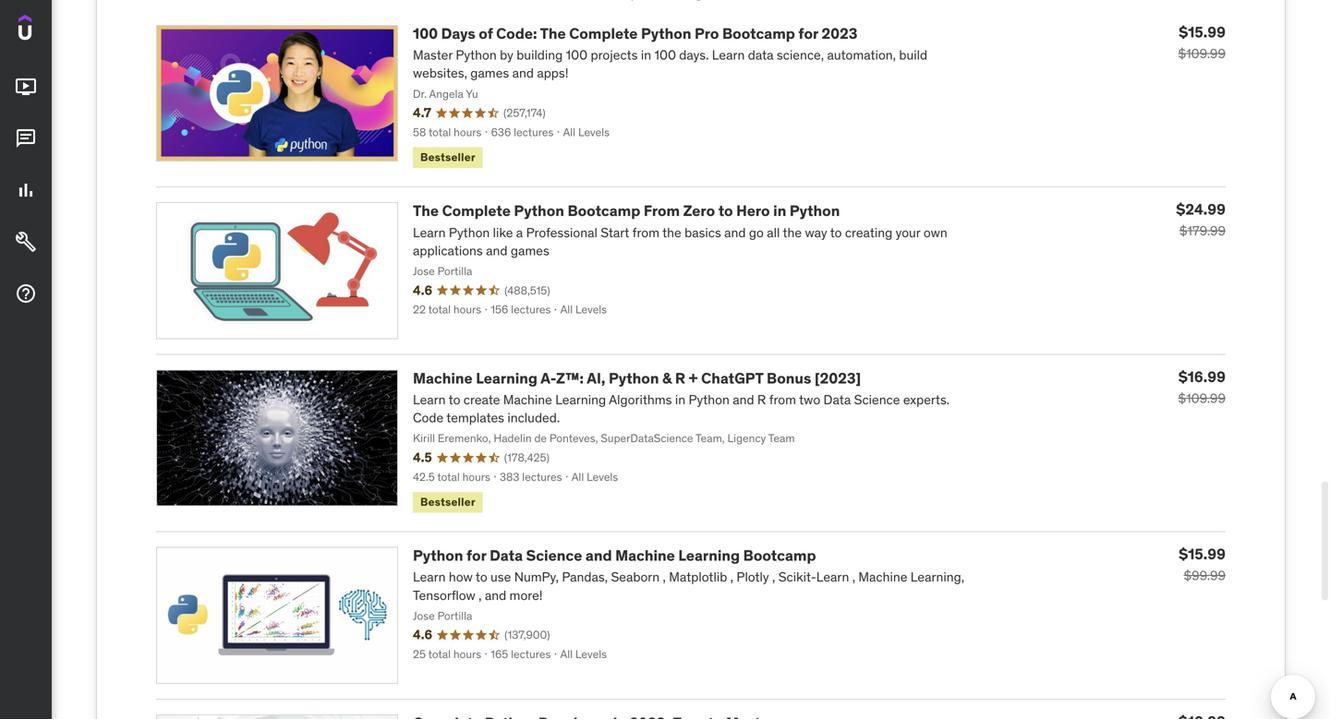 Task type: locate. For each thing, give the bounding box(es) containing it.
1 vertical spatial $109.99
[[1179, 390, 1226, 407]]

0 vertical spatial 4.6
[[413, 282, 433, 299]]

ligency
[[728, 432, 766, 446]]

levels
[[579, 125, 610, 139], [576, 303, 607, 317], [587, 470, 618, 485], [576, 648, 607, 662]]

a
[[516, 224, 523, 241]]

learning
[[476, 369, 538, 388], [556, 392, 606, 409], [679, 547, 740, 566]]

science down the [2023]
[[855, 392, 901, 409]]

portilla down applications
[[438, 264, 473, 279]]

algorithms
[[609, 392, 672, 409]]

levels right the 165 lectures at bottom left
[[576, 648, 607, 662]]

$15.99
[[1180, 23, 1226, 42], [1180, 545, 1226, 564]]

0 vertical spatial the
[[540, 24, 566, 43]]

hours left 165
[[454, 648, 482, 662]]

1 bestseller from the top
[[421, 150, 476, 165]]

1 4.6 from the top
[[413, 282, 433, 299]]

383 lectures
[[500, 470, 562, 485]]

complete up like
[[442, 202, 511, 221]]

0 horizontal spatial games
[[471, 65, 509, 82]]

0 vertical spatial medium image
[[15, 76, 37, 98]]

all
[[767, 224, 780, 241]]

portilla inside the complete python bootcamp from zero to hero in python learn python like a professional  start from the basics and go all the way to creating your own applications and games jose portilla
[[438, 264, 473, 279]]

1 portilla from the top
[[438, 264, 473, 279]]

0 vertical spatial $15.99
[[1180, 23, 1226, 42]]

,
[[663, 570, 666, 586], [731, 570, 734, 586], [773, 570, 776, 586], [853, 570, 856, 586], [479, 588, 482, 604]]

bootcamp up scikit-
[[744, 547, 817, 566]]

1 vertical spatial medium image
[[15, 231, 37, 253]]

4.6 up 22
[[413, 282, 433, 299]]

hours left 383
[[463, 470, 491, 485]]

0 vertical spatial jose
[[413, 264, 435, 279]]

total right 22
[[429, 303, 451, 317]]

games down by
[[471, 65, 509, 82]]

2 4.6 from the top
[[413, 627, 433, 644]]

0 horizontal spatial the
[[413, 202, 439, 221]]

all right the 165 lectures at bottom left
[[561, 648, 573, 662]]

2 $15.99 from the top
[[1180, 545, 1226, 564]]

of
[[479, 24, 493, 43]]

1 vertical spatial data
[[490, 547, 523, 566]]

numpy,
[[515, 570, 559, 586]]

2 horizontal spatial 100
[[655, 47, 676, 63]]

total right '42.5'
[[437, 470, 460, 485]]

100 up master
[[413, 24, 438, 43]]

and inside machine learning a-z™: ai, python & r + chatgpt bonus [2023] learn to create machine learning algorithms in python and r from two data science experts. code templates included. kirill eremenko, hadelin de ponteves, superdatascience team, ligency team
[[733, 392, 755, 409]]

learn up applications
[[413, 224, 446, 241]]

from down bonus
[[770, 392, 797, 409]]

2 vertical spatial in
[[675, 392, 686, 409]]

data
[[824, 392, 851, 409], [490, 547, 523, 566]]

and
[[513, 65, 534, 82], [725, 224, 746, 241], [486, 242, 508, 259], [733, 392, 755, 409], [586, 547, 612, 566], [485, 588, 507, 604]]

to left create
[[449, 392, 461, 409]]

in
[[641, 47, 652, 63], [774, 202, 787, 221], [675, 392, 686, 409]]

1 $109.99 from the top
[[1179, 45, 1226, 62]]

ai,
[[587, 369, 606, 388]]

creating
[[845, 224, 893, 241]]

complete up projects
[[570, 24, 638, 43]]

total right the 58
[[429, 125, 451, 139]]

137900 reviews element
[[505, 628, 550, 644]]

the up applications
[[413, 202, 439, 221]]

portilla
[[438, 264, 473, 279], [438, 609, 473, 624]]

r
[[676, 369, 686, 388], [758, 392, 766, 409]]

0 vertical spatial from
[[633, 224, 660, 241]]

in up all
[[774, 202, 787, 221]]

machine up included.
[[504, 392, 553, 409]]

0 vertical spatial medium image
[[15, 128, 37, 150]]

1 horizontal spatial for
[[799, 24, 819, 43]]

learning inside python for data science and machine learning bootcamp learn how to use numpy, pandas, seaborn , matplotlib , plotly , scikit-learn , machine learning, tensorflow , and more! jose portilla
[[679, 547, 740, 566]]

the inside 100 days of code: the complete python pro bootcamp for 2023 master python by building 100 projects in 100 days. learn data science, automation, build websites, games and apps! dr. angela yu
[[540, 24, 566, 43]]

hero
[[737, 202, 770, 221]]

all right 156 lectures
[[561, 303, 573, 317]]

0 vertical spatial $109.99
[[1179, 45, 1226, 62]]

all for 100 days of code: the complete python pro bootcamp for 2023
[[563, 125, 576, 139]]

0 vertical spatial learning
[[476, 369, 538, 388]]

angela
[[429, 87, 464, 101]]

for up how
[[467, 547, 487, 566]]

yu
[[466, 87, 478, 101]]

from
[[633, 224, 660, 241], [770, 392, 797, 409]]

all levels for machine learning a-z™: ai, python & r + chatgpt bonus [2023]
[[572, 470, 618, 485]]

4.6
[[413, 282, 433, 299], [413, 627, 433, 644]]

, left plotly at bottom
[[731, 570, 734, 586]]

all right the 636 lectures
[[563, 125, 576, 139]]

the
[[540, 24, 566, 43], [413, 202, 439, 221]]

hours left 636
[[454, 125, 482, 139]]

total for machine learning a-z™: ai, python & r + chatgpt bonus [2023]
[[437, 470, 460, 485]]

lectures down 178425 reviews element
[[522, 470, 562, 485]]

by
[[500, 47, 514, 63]]

all levels right the 636 lectures
[[563, 125, 610, 139]]

lectures
[[514, 125, 554, 139], [511, 303, 551, 317], [522, 470, 562, 485], [511, 648, 551, 662]]

1 horizontal spatial the
[[540, 24, 566, 43]]

team,
[[696, 432, 725, 446]]

r left +
[[676, 369, 686, 388]]

$109.99
[[1179, 45, 1226, 62], [1179, 390, 1226, 407]]

a-
[[541, 369, 556, 388]]

to left use
[[476, 570, 488, 586]]

medium image
[[15, 76, 37, 98], [15, 231, 37, 253], [15, 283, 37, 305]]

lectures for 100 days of code: the complete python pro bootcamp for 2023
[[514, 125, 554, 139]]

$109.99 for $15.99
[[1179, 45, 1226, 62]]

lectures down 257174 reviews element
[[514, 125, 554, 139]]

1 horizontal spatial in
[[675, 392, 686, 409]]

levels for 100 days of code: the complete python pro bootcamp for 2023
[[579, 125, 610, 139]]

for inside python for data science and machine learning bootcamp learn how to use numpy, pandas, seaborn , matplotlib , plotly , scikit-learn , machine learning, tensorflow , and more! jose portilla
[[467, 547, 487, 566]]

0 vertical spatial r
[[676, 369, 686, 388]]

machine learning a-z™: ai, python & r + chatgpt bonus [2023] link
[[413, 369, 862, 388]]

from down from
[[633, 224, 660, 241]]

lectures down '137900 reviews' element
[[511, 648, 551, 662]]

data up use
[[490, 547, 523, 566]]

1 vertical spatial bestseller
[[421, 495, 476, 510]]

master
[[413, 47, 453, 63]]

for inside 100 days of code: the complete python pro bootcamp for 2023 master python by building 100 projects in 100 days. learn data science, automation, build websites, games and apps! dr. angela yu
[[799, 24, 819, 43]]

levels right the 636 lectures
[[579, 125, 610, 139]]

$179.99
[[1180, 223, 1226, 239]]

257174 reviews element
[[504, 105, 546, 121]]

python down +
[[689, 392, 730, 409]]

hours left 156
[[454, 303, 482, 317]]

1 horizontal spatial data
[[824, 392, 851, 409]]

1 horizontal spatial science
[[855, 392, 901, 409]]

2023
[[822, 24, 858, 43]]

0 horizontal spatial data
[[490, 547, 523, 566]]

2 portilla from the top
[[438, 609, 473, 624]]

0 vertical spatial complete
[[570, 24, 638, 43]]

the up building
[[540, 24, 566, 43]]

1 vertical spatial from
[[770, 392, 797, 409]]

636 lectures
[[491, 125, 554, 139]]

and inside 100 days of code: the complete python pro bootcamp for 2023 master python by building 100 projects in 100 days. learn data science, automation, build websites, games and apps! dr. angela yu
[[513, 65, 534, 82]]

levels for the complete python bootcamp from zero to hero in python
[[576, 303, 607, 317]]

building
[[517, 47, 563, 63]]

0 horizontal spatial in
[[641, 47, 652, 63]]

learn down pro
[[712, 47, 745, 63]]

data down the [2023]
[[824, 392, 851, 409]]

to
[[719, 202, 733, 221], [831, 224, 842, 241], [449, 392, 461, 409], [476, 570, 488, 586]]

2 horizontal spatial in
[[774, 202, 787, 221]]

0 vertical spatial games
[[471, 65, 509, 82]]

1 vertical spatial games
[[511, 242, 550, 259]]

0 horizontal spatial from
[[633, 224, 660, 241]]

1 vertical spatial complete
[[442, 202, 511, 221]]

hours for the complete python bootcamp from zero to hero in python
[[454, 303, 482, 317]]

in down 100 days of code: the complete python pro bootcamp for 2023 'link'
[[641, 47, 652, 63]]

, right scikit-
[[853, 570, 856, 586]]

1 horizontal spatial the
[[783, 224, 802, 241]]

2 $109.99 from the top
[[1179, 390, 1226, 407]]

in inside 100 days of code: the complete python pro bootcamp for 2023 master python by building 100 projects in 100 days. learn data science, automation, build websites, games and apps! dr. angela yu
[[641, 47, 652, 63]]

r down chatgpt
[[758, 392, 766, 409]]

the right all
[[783, 224, 802, 241]]

1 horizontal spatial 100
[[566, 47, 588, 63]]

the inside the complete python bootcamp from zero to hero in python learn python like a professional  start from the basics and go all the way to creating your own applications and games jose portilla
[[413, 202, 439, 221]]

complete
[[570, 24, 638, 43], [442, 202, 511, 221]]

learn inside 100 days of code: the complete python pro bootcamp for 2023 master python by building 100 projects in 100 days. learn data science, automation, build websites, games and apps! dr. angela yu
[[712, 47, 745, 63]]

all down ponteves,
[[572, 470, 584, 485]]

bestseller
[[421, 150, 476, 165], [421, 495, 476, 510]]

156
[[491, 303, 509, 317]]

2 vertical spatial learning
[[679, 547, 740, 566]]

100 up apps!
[[566, 47, 588, 63]]

2 horizontal spatial learning
[[679, 547, 740, 566]]

0 horizontal spatial the
[[663, 224, 682, 241]]

0 vertical spatial bestseller
[[421, 150, 476, 165]]

code:
[[496, 24, 537, 43]]

0 vertical spatial data
[[824, 392, 851, 409]]

for up science,
[[799, 24, 819, 43]]

all levels down ponteves,
[[572, 470, 618, 485]]

de
[[535, 432, 547, 446]]

medium image
[[15, 128, 37, 150], [15, 179, 37, 202]]

levels for machine learning a-z™: ai, python & r + chatgpt bonus [2023]
[[587, 470, 618, 485]]

+
[[689, 369, 698, 388]]

3 medium image from the top
[[15, 283, 37, 305]]

python up applications
[[449, 224, 490, 241]]

0 horizontal spatial for
[[467, 547, 487, 566]]

python up way
[[790, 202, 840, 221]]

1 medium image from the top
[[15, 128, 37, 150]]

0 vertical spatial science
[[855, 392, 901, 409]]

1 vertical spatial portilla
[[438, 609, 473, 624]]

4.6 up 25
[[413, 627, 433, 644]]

all for the complete python bootcamp from zero to hero in python
[[561, 303, 573, 317]]

jose inside python for data science and machine learning bootcamp learn how to use numpy, pandas, seaborn , matplotlib , plotly , scikit-learn , machine learning, tensorflow , and more! jose portilla
[[413, 609, 435, 624]]

1 vertical spatial in
[[774, 202, 787, 221]]

plotly
[[737, 570, 770, 586]]

1 vertical spatial for
[[467, 547, 487, 566]]

jose
[[413, 264, 435, 279], [413, 609, 435, 624]]

portilla inside python for data science and machine learning bootcamp learn how to use numpy, pandas, seaborn , matplotlib , plotly , scikit-learn , machine learning, tensorflow , and more! jose portilla
[[438, 609, 473, 624]]

projects
[[591, 47, 638, 63]]

1 $15.99 from the top
[[1180, 23, 1226, 42]]

learning up matplotlib
[[679, 547, 740, 566]]

levels up ai,
[[576, 303, 607, 317]]

1 vertical spatial 4.6
[[413, 627, 433, 644]]

in right algorithms
[[675, 392, 686, 409]]

bootcamp inside python for data science and machine learning bootcamp learn how to use numpy, pandas, seaborn , matplotlib , plotly , scikit-learn , machine learning, tensorflow , and more! jose portilla
[[744, 547, 817, 566]]

hours for python for data science and machine learning bootcamp
[[454, 648, 482, 662]]

0 vertical spatial in
[[641, 47, 652, 63]]

2 vertical spatial medium image
[[15, 283, 37, 305]]

seaborn
[[611, 570, 660, 586]]

templates
[[447, 410, 505, 427]]

python inside python for data science and machine learning bootcamp learn how to use numpy, pandas, seaborn , matplotlib , plotly , scikit-learn , machine learning, tensorflow , and more! jose portilla
[[413, 547, 463, 566]]

data inside python for data science and machine learning bootcamp learn how to use numpy, pandas, seaborn , matplotlib , plotly , scikit-learn , machine learning, tensorflow , and more! jose portilla
[[490, 547, 523, 566]]

22 total hours
[[413, 303, 482, 317]]

100
[[413, 24, 438, 43], [566, 47, 588, 63], [655, 47, 676, 63]]

1 vertical spatial medium image
[[15, 179, 37, 202]]

code
[[413, 410, 444, 427]]

0 horizontal spatial complete
[[442, 202, 511, 221]]

0 horizontal spatial r
[[676, 369, 686, 388]]

learn up code
[[413, 392, 446, 409]]

bootcamp inside the complete python bootcamp from zero to hero in python learn python like a professional  start from the basics and go all the way to creating your own applications and games jose portilla
[[568, 202, 641, 221]]

1 horizontal spatial games
[[511, 242, 550, 259]]

42.5
[[413, 470, 435, 485]]

tensorflow
[[413, 588, 476, 604]]

learning up create
[[476, 369, 538, 388]]

bestseller down '58 total hours'
[[421, 150, 476, 165]]

0 horizontal spatial science
[[526, 547, 583, 566]]

lectures for machine learning a-z™: ai, python & r + chatgpt bonus [2023]
[[522, 470, 562, 485]]

learning down z™: on the bottom of page
[[556, 392, 606, 409]]

go
[[749, 224, 764, 241]]

lectures for python for data science and machine learning bootcamp
[[511, 648, 551, 662]]

1 jose from the top
[[413, 264, 435, 279]]

lectures down the 488515 reviews element
[[511, 303, 551, 317]]

2 jose from the top
[[413, 609, 435, 624]]

1 vertical spatial r
[[758, 392, 766, 409]]

science up numpy, at the bottom
[[526, 547, 583, 566]]

2 vertical spatial bootcamp
[[744, 547, 817, 566]]

all levels right the 165 lectures at bottom left
[[561, 648, 607, 662]]

1 horizontal spatial complete
[[570, 24, 638, 43]]

learn
[[712, 47, 745, 63], [413, 224, 446, 241], [413, 392, 446, 409], [413, 570, 446, 586], [817, 570, 850, 586]]

jose down tensorflow
[[413, 609, 435, 624]]

like
[[493, 224, 513, 241]]

1 horizontal spatial from
[[770, 392, 797, 409]]

bootcamp up start
[[568, 202, 641, 221]]

games down a
[[511, 242, 550, 259]]

apps!
[[537, 65, 569, 82]]

science
[[855, 392, 901, 409], [526, 547, 583, 566]]

100 left days.
[[655, 47, 676, 63]]

more!
[[510, 588, 543, 604]]

100 days of code: the complete python pro bootcamp for 2023 master python by building 100 projects in 100 days. learn data science, automation, build websites, games and apps! dr. angela yu
[[413, 24, 928, 101]]

levels down ponteves,
[[587, 470, 618, 485]]

0 vertical spatial portilla
[[438, 264, 473, 279]]

0 vertical spatial bootcamp
[[723, 24, 796, 43]]

0 vertical spatial for
[[799, 24, 819, 43]]

python up how
[[413, 547, 463, 566]]

and down like
[[486, 242, 508, 259]]

bestseller for 100
[[421, 150, 476, 165]]

$15.99 inside $15.99 $109.99
[[1180, 23, 1226, 42]]

portilla down tensorflow
[[438, 609, 473, 624]]

total for python for data science and machine learning bootcamp
[[428, 648, 451, 662]]

1 vertical spatial the
[[413, 202, 439, 221]]

total right 25
[[428, 648, 451, 662]]

learn inside the complete python bootcamp from zero to hero in python learn python like a professional  start from the basics and go all the way to creating your own applications and games jose portilla
[[413, 224, 446, 241]]

all levels for 100 days of code: the complete python pro bootcamp for 2023
[[563, 125, 610, 139]]

hours for machine learning a-z™: ai, python & r + chatgpt bonus [2023]
[[463, 470, 491, 485]]

jose down applications
[[413, 264, 435, 279]]

bestseller down 42.5 total hours
[[421, 495, 476, 510]]

$24.99 $179.99
[[1177, 200, 1226, 239]]

1 vertical spatial science
[[526, 547, 583, 566]]

lectures for the complete python bootcamp from zero to hero in python
[[511, 303, 551, 317]]

1 vertical spatial bootcamp
[[568, 202, 641, 221]]

levels for python for data science and machine learning bootcamp
[[576, 648, 607, 662]]

2 medium image from the top
[[15, 231, 37, 253]]

1 vertical spatial $15.99
[[1180, 545, 1226, 564]]

machine up seaborn
[[616, 547, 675, 566]]

1 vertical spatial jose
[[413, 609, 435, 624]]

1 vertical spatial learning
[[556, 392, 606, 409]]

and down chatgpt
[[733, 392, 755, 409]]

the complete python bootcamp from zero to hero in python learn python like a professional  start from the basics and go all the way to creating your own applications and games jose portilla
[[413, 202, 948, 279]]

25
[[413, 648, 426, 662]]

2 bestseller from the top
[[421, 495, 476, 510]]

all levels right 156 lectures
[[561, 303, 607, 317]]

and down by
[[513, 65, 534, 82]]

bootcamp up data
[[723, 24, 796, 43]]

matplotlib
[[669, 570, 728, 586]]

total
[[429, 125, 451, 139], [429, 303, 451, 317], [437, 470, 460, 485], [428, 648, 451, 662]]

games inside 100 days of code: the complete python pro bootcamp for 2023 master python by building 100 projects in 100 days. learn data science, automation, build websites, games and apps! dr. angela yu
[[471, 65, 509, 82]]

1 horizontal spatial learning
[[556, 392, 606, 409]]

the
[[663, 224, 682, 241], [783, 224, 802, 241]]

bootcamp
[[723, 24, 796, 43], [568, 202, 641, 221], [744, 547, 817, 566]]

the down from
[[663, 224, 682, 241]]



Task type: vqa. For each thing, say whether or not it's contained in the screenshot.
middle the "Learning"
yes



Task type: describe. For each thing, give the bounding box(es) containing it.
basics
[[685, 224, 722, 241]]

22
[[413, 303, 426, 317]]

to inside python for data science and machine learning bootcamp learn how to use numpy, pandas, seaborn , matplotlib , plotly , scikit-learn , machine learning, tensorflow , and more! jose portilla
[[476, 570, 488, 586]]

and down use
[[485, 588, 507, 604]]

included.
[[508, 410, 560, 427]]

chatgpt
[[702, 369, 764, 388]]

in inside machine learning a-z™: ai, python & r + chatgpt bonus [2023] learn to create machine learning algorithms in python and r from two data science experts. code templates included. kirill eremenko, hadelin de ponteves, superdatascience team, ligency team
[[675, 392, 686, 409]]

complete inside the complete python bootcamp from zero to hero in python learn python like a professional  start from the basics and go all the way to creating your own applications and games jose portilla
[[442, 202, 511, 221]]

science inside python for data science and machine learning bootcamp learn how to use numpy, pandas, seaborn , matplotlib , plotly , scikit-learn , machine learning, tensorflow , and more! jose portilla
[[526, 547, 583, 566]]

python down of
[[456, 47, 497, 63]]

1 the from the left
[[663, 224, 682, 241]]

own
[[924, 224, 948, 241]]

science,
[[777, 47, 824, 63]]

machine learning a-z™: ai, python & r + chatgpt bonus [2023] learn to create machine learning algorithms in python and r from two data science experts. code templates included. kirill eremenko, hadelin de ponteves, superdatascience team, ligency team
[[413, 369, 950, 446]]

636
[[491, 125, 511, 139]]

team
[[769, 432, 795, 446]]

bestseller for machine
[[421, 495, 476, 510]]

2 the from the left
[[783, 224, 802, 241]]

two
[[800, 392, 821, 409]]

machine left learning,
[[859, 570, 908, 586]]

(257,174)
[[504, 106, 546, 120]]

$24.99
[[1177, 200, 1226, 219]]

scikit-
[[779, 570, 817, 586]]

data
[[748, 47, 774, 63]]

42.5 total hours
[[413, 470, 491, 485]]

0 horizontal spatial learning
[[476, 369, 538, 388]]

start
[[601, 224, 630, 241]]

25 total hours
[[413, 648, 482, 662]]

and up pandas,
[[586, 547, 612, 566]]

kirill
[[413, 432, 435, 446]]

the complete python bootcamp from zero to hero in python link
[[413, 202, 840, 221]]

58
[[413, 125, 426, 139]]

to inside machine learning a-z™: ai, python & r + chatgpt bonus [2023] learn to create machine learning algorithms in python and r from two data science experts. code templates included. kirill eremenko, hadelin de ponteves, superdatascience team, ligency team
[[449, 392, 461, 409]]

4.5
[[413, 450, 432, 466]]

all for python for data science and machine learning bootcamp
[[561, 648, 573, 662]]

$15.99 for python for data science and machine learning bootcamp
[[1180, 545, 1226, 564]]

pandas,
[[562, 570, 608, 586]]

dr.
[[413, 87, 427, 101]]

(488,515)
[[505, 284, 550, 298]]

[2023]
[[815, 369, 862, 388]]

58 total hours
[[413, 125, 482, 139]]

bootcamp inside 100 days of code: the complete python pro bootcamp for 2023 master python by building 100 projects in 100 days. learn data science, automation, build websites, games and apps! dr. angela yu
[[723, 24, 796, 43]]

383
[[500, 470, 520, 485]]

488515 reviews element
[[505, 283, 550, 299]]

pro
[[695, 24, 719, 43]]

all levels for python for data science and machine learning bootcamp
[[561, 648, 607, 662]]

games inside the complete python bootcamp from zero to hero in python learn python like a professional  start from the basics and go all the way to creating your own applications and games jose portilla
[[511, 242, 550, 259]]

from inside machine learning a-z™: ai, python & r + chatgpt bonus [2023] learn to create machine learning algorithms in python and r from two data science experts. code templates included. kirill eremenko, hadelin de ponteves, superdatascience team, ligency team
[[770, 392, 797, 409]]

machine up code
[[413, 369, 473, 388]]

156 lectures
[[491, 303, 551, 317]]

$16.99 $109.99
[[1179, 368, 1226, 407]]

1 horizontal spatial r
[[758, 392, 766, 409]]

100 days of code: the complete python pro bootcamp for 2023 link
[[413, 24, 858, 43]]

$99.99
[[1184, 568, 1226, 585]]

in inside the complete python bootcamp from zero to hero in python learn python like a professional  start from the basics and go all the way to creating your own applications and games jose portilla
[[774, 202, 787, 221]]

python up a
[[514, 202, 565, 221]]

way
[[805, 224, 828, 241]]

build
[[900, 47, 928, 63]]

(178,425)
[[504, 451, 550, 465]]

z™:
[[556, 369, 584, 388]]

websites,
[[413, 65, 468, 82]]

superdatascience
[[601, 432, 694, 446]]

learn up tensorflow
[[413, 570, 446, 586]]

how
[[449, 570, 473, 586]]

$109.99 for $16.99
[[1179, 390, 1226, 407]]

(137,900)
[[505, 629, 550, 643]]

jose inside the complete python bootcamp from zero to hero in python learn python like a professional  start from the basics and go all the way to creating your own applications and games jose portilla
[[413, 264, 435, 279]]

python for data science and machine learning bootcamp link
[[413, 547, 817, 566]]

learn right plotly at bottom
[[817, 570, 850, 586]]

from inside the complete python bootcamp from zero to hero in python learn python like a professional  start from the basics and go all the way to creating your own applications and games jose portilla
[[633, 224, 660, 241]]

178425 reviews element
[[504, 451, 550, 466]]

to right way
[[831, 224, 842, 241]]

udemy image
[[18, 15, 103, 46]]

hadelin
[[494, 432, 532, 446]]

learning,
[[911, 570, 965, 586]]

learn inside machine learning a-z™: ai, python & r + chatgpt bonus [2023] learn to create machine learning algorithms in python and r from two data science experts. code templates included. kirill eremenko, hadelin de ponteves, superdatascience team, ligency team
[[413, 392, 446, 409]]

from
[[644, 202, 680, 221]]

data inside machine learning a-z™: ai, python & r + chatgpt bonus [2023] learn to create machine learning algorithms in python and r from two data science experts. code templates included. kirill eremenko, hadelin de ponteves, superdatascience team, ligency team
[[824, 392, 851, 409]]

science inside machine learning a-z™: ai, python & r + chatgpt bonus [2023] learn to create machine learning algorithms in python and r from two data science experts. code templates included. kirill eremenko, hadelin de ponteves, superdatascience team, ligency team
[[855, 392, 901, 409]]

0 horizontal spatial 100
[[413, 24, 438, 43]]

4.7
[[413, 105, 432, 121]]

create
[[464, 392, 500, 409]]

all for machine learning a-z™: ai, python & r + chatgpt bonus [2023]
[[572, 470, 584, 485]]

165
[[491, 648, 509, 662]]

4.6 for the complete python bootcamp from zero to hero in python
[[413, 282, 433, 299]]

days.
[[680, 47, 709, 63]]

ponteves,
[[550, 432, 598, 446]]

automation,
[[828, 47, 896, 63]]

and left the go
[[725, 224, 746, 241]]

use
[[491, 570, 511, 586]]

1 medium image from the top
[[15, 76, 37, 98]]

bonus
[[767, 369, 812, 388]]

$15.99 $109.99
[[1179, 23, 1226, 62]]

165 lectures
[[491, 648, 551, 662]]

your
[[896, 224, 921, 241]]

experts.
[[904, 392, 950, 409]]

python up days.
[[641, 24, 692, 43]]

2 medium image from the top
[[15, 179, 37, 202]]

python for data science and machine learning bootcamp learn how to use numpy, pandas, seaborn , matplotlib , plotly , scikit-learn , machine learning, tensorflow , and more! jose portilla
[[413, 547, 965, 624]]

, right tensorflow
[[479, 588, 482, 604]]

python up algorithms
[[609, 369, 659, 388]]

total for the complete python bootcamp from zero to hero in python
[[429, 303, 451, 317]]

&
[[663, 369, 672, 388]]

zero
[[684, 202, 715, 221]]

applications
[[413, 242, 483, 259]]

professional
[[526, 224, 598, 241]]

all levels for the complete python bootcamp from zero to hero in python
[[561, 303, 607, 317]]

days
[[441, 24, 476, 43]]

$15.99 for 100 days of code: the complete python pro bootcamp for 2023
[[1180, 23, 1226, 42]]

complete inside 100 days of code: the complete python pro bootcamp for 2023 master python by building 100 projects in 100 days. learn data science, automation, build websites, games and apps! dr. angela yu
[[570, 24, 638, 43]]

to right zero
[[719, 202, 733, 221]]

$15.99 $99.99
[[1180, 545, 1226, 585]]

hours for 100 days of code: the complete python pro bootcamp for 2023
[[454, 125, 482, 139]]

4.6 for python for data science and machine learning bootcamp
[[413, 627, 433, 644]]

total for 100 days of code: the complete python pro bootcamp for 2023
[[429, 125, 451, 139]]

, right plotly at bottom
[[773, 570, 776, 586]]

, right seaborn
[[663, 570, 666, 586]]



